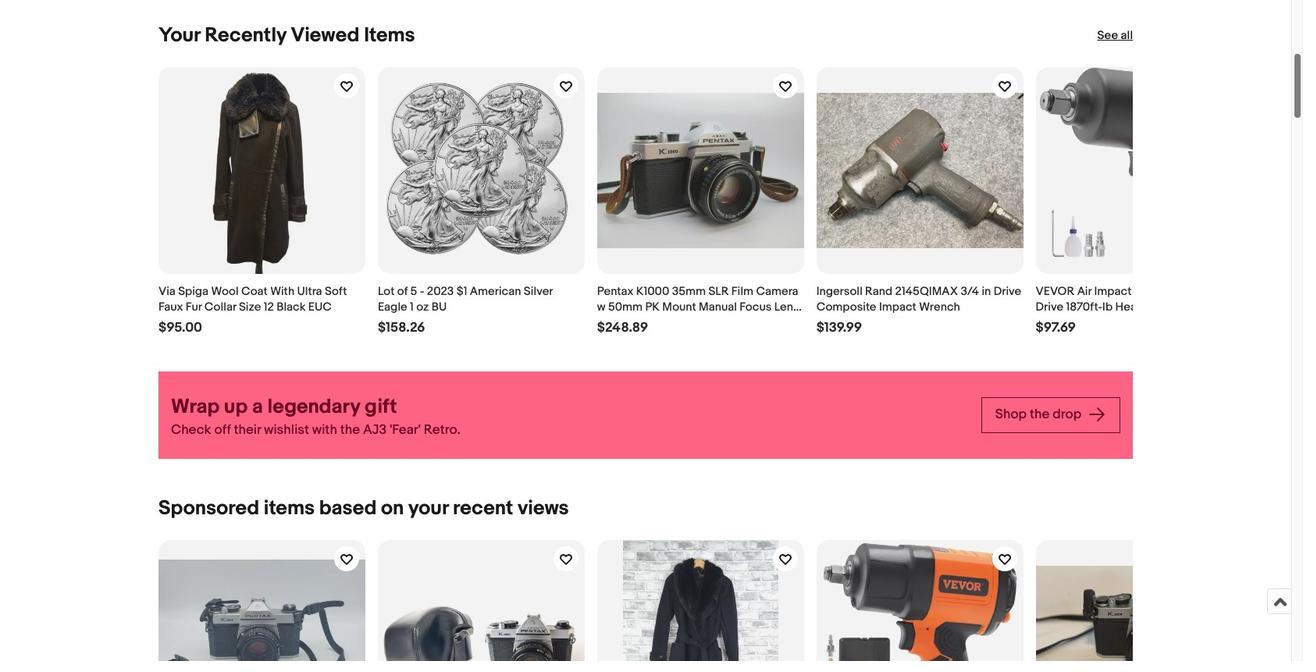 Task type: locate. For each thing, give the bounding box(es) containing it.
faux
[[159, 300, 183, 315]]

up
[[224, 395, 248, 419]]

1 vertical spatial wrench
[[920, 300, 961, 315]]

off
[[214, 422, 231, 438]]

wrench
[[1135, 284, 1176, 299], [920, 300, 961, 315]]

legendary
[[268, 395, 360, 419]]

impact down rand
[[879, 300, 917, 315]]

ultra
[[297, 284, 322, 299]]

square
[[1204, 284, 1241, 299]]

drive inside ingersoll rand 2145qimax 3/4 in drive composite impact wrench $139.99
[[994, 284, 1022, 299]]

pentax
[[597, 284, 634, 299]]

0 vertical spatial impact
[[1095, 284, 1132, 299]]

works
[[641, 315, 682, 330]]

drive up 120psi
[[1036, 300, 1064, 315]]

0 horizontal spatial impact
[[879, 300, 917, 315]]

coat
[[241, 284, 268, 299]]

2145qimax
[[896, 284, 959, 299]]

1 vertical spatial impact
[[879, 300, 917, 315]]

gift
[[365, 395, 397, 419]]

shop the drop link
[[982, 398, 1121, 433]]

0 horizontal spatial wrench
[[920, 300, 961, 315]]

your
[[159, 23, 200, 48]]

1
[[410, 300, 414, 315]]

in
[[982, 284, 992, 299]]

manual
[[699, 300, 737, 315]]

1 vertical spatial drive
[[1036, 300, 1064, 315]]

3/4
[[961, 284, 980, 299]]

0 horizontal spatial drive
[[994, 284, 1022, 299]]

$248.89 text field
[[597, 320, 649, 337]]

$97.69 text field
[[1036, 320, 1076, 337]]

1 horizontal spatial the
[[1030, 407, 1050, 423]]

drive right in in the top of the page
[[994, 284, 1022, 299]]

0 horizontal spatial the
[[340, 422, 360, 438]]

0 vertical spatial drive
[[994, 284, 1022, 299]]

120psi
[[1036, 315, 1071, 330]]

0 vertical spatial wrench
[[1135, 284, 1176, 299]]

$248.89
[[597, 320, 649, 336]]

wrench down 2145qimax
[[920, 300, 961, 315]]

1 horizontal spatial drive
[[1036, 300, 1064, 315]]

your recently viewed items link
[[159, 23, 415, 48]]

1 horizontal spatial wrench
[[1135, 284, 1176, 299]]

oz
[[417, 300, 429, 315]]

drive
[[994, 284, 1022, 299], [1036, 300, 1064, 315]]

vevor air impact wrench 3/4" square drive 1870ft-lb heavy duty torque 90- 120psi
[[1036, 284, 1241, 330]]

wrench up the duty
[[1135, 284, 1176, 299]]

impact up lb
[[1095, 284, 1132, 299]]

lens
[[775, 300, 800, 315]]

impact
[[1095, 284, 1132, 299], [879, 300, 917, 315]]

air
[[1078, 284, 1092, 299]]

with
[[312, 422, 337, 438]]

aj3
[[363, 422, 387, 438]]

a
[[252, 395, 263, 419]]

recently
[[205, 23, 287, 48]]

see all
[[1098, 28, 1133, 43]]

the left the drop
[[1030, 407, 1050, 423]]

1 horizontal spatial impact
[[1095, 284, 1132, 299]]

90-
[[1218, 300, 1237, 315]]

pk
[[646, 300, 660, 315]]

euc
[[308, 300, 332, 315]]

vevor
[[1036, 284, 1075, 299]]

focus
[[740, 300, 772, 315]]

silver
[[524, 284, 553, 299]]

12
[[264, 300, 274, 315]]

3/4"
[[1179, 284, 1201, 299]]

wrap up a legendary gift link
[[171, 394, 969, 421]]

the
[[1030, 407, 1050, 423], [340, 422, 360, 438]]

shop the drop
[[996, 407, 1085, 423]]

the left aj3
[[340, 422, 360, 438]]

$158.26
[[378, 320, 425, 336]]

via
[[159, 284, 176, 299]]

$95.00 text field
[[159, 320, 202, 337]]

see
[[1098, 28, 1119, 43]]

wrench inside vevor air impact wrench 3/4" square drive 1870ft-lb heavy duty torque 90- 120psi
[[1135, 284, 1176, 299]]

-
[[420, 284, 425, 299]]

items
[[264, 497, 315, 521]]

rand
[[866, 284, 893, 299]]



Task type: describe. For each thing, give the bounding box(es) containing it.
lb
[[1103, 300, 1113, 315]]

$139.99
[[817, 320, 863, 336]]

drop
[[1053, 407, 1082, 423]]

your recently viewed items
[[159, 23, 415, 48]]

viewed
[[291, 23, 360, 48]]

sponsored
[[159, 497, 259, 521]]

k1000
[[636, 284, 670, 299]]

mount
[[663, 300, 697, 315]]

$97.69
[[1036, 320, 1076, 336]]

lot of 5 - 2023 $1 american silver eagle 1 oz bu $158.26
[[378, 284, 553, 336]]

heavy
[[1116, 300, 1149, 315]]

retro.
[[424, 422, 461, 438]]

with
[[270, 284, 295, 299]]

'fear'
[[390, 422, 421, 438]]

impact inside vevor air impact wrench 3/4" square drive 1870ft-lb heavy duty torque 90- 120psi
[[1095, 284, 1132, 299]]

on
[[381, 497, 404, 521]]

soft
[[325, 284, 347, 299]]

via spiga wool coat with ultra soft faux fur collar size 12 black euc $95.00
[[159, 284, 347, 336]]

see all link
[[1098, 28, 1133, 44]]

all
[[1121, 28, 1133, 43]]

views
[[518, 497, 569, 521]]

based
[[319, 497, 377, 521]]

wishlist
[[264, 422, 309, 438]]

$158.26 text field
[[378, 320, 425, 337]]

drive inside vevor air impact wrench 3/4" square drive 1870ft-lb heavy duty torque 90- 120psi
[[1036, 300, 1064, 315]]

ingersoll
[[817, 284, 863, 299]]

impact inside ingersoll rand 2145qimax 3/4 in drive composite impact wrench $139.99
[[879, 300, 917, 315]]

$1
[[457, 284, 468, 299]]

duty
[[1152, 300, 1176, 315]]

ingersoll rand 2145qimax 3/4 in drive composite impact wrench $139.99
[[817, 284, 1022, 336]]

wrap up a legendary gift check off their wishlist with the aj3 'fear' retro.
[[171, 395, 461, 438]]

eagle
[[378, 300, 408, 315]]

recent
[[453, 497, 513, 521]]

black
[[277, 300, 306, 315]]

items
[[364, 23, 415, 48]]

check
[[171, 422, 211, 438]]

2023
[[427, 284, 454, 299]]

american
[[470, 284, 521, 299]]

tested
[[597, 315, 638, 330]]

$139.99 text field
[[817, 320, 863, 337]]

lot
[[378, 284, 395, 299]]

size
[[239, 300, 261, 315]]

torque
[[1179, 300, 1216, 315]]

w
[[597, 300, 606, 315]]

$95.00
[[159, 320, 202, 336]]

collar
[[204, 300, 236, 315]]

1870ft-
[[1067, 300, 1103, 315]]

camera
[[756, 284, 799, 299]]

5
[[410, 284, 417, 299]]

composite
[[817, 300, 877, 315]]

pentax k1000 35mm slr film camera w 50mm pk mount manual focus lens tested works
[[597, 284, 800, 330]]

fur
[[186, 300, 202, 315]]

wrench inside ingersoll rand 2145qimax 3/4 in drive composite impact wrench $139.99
[[920, 300, 961, 315]]

bu
[[432, 300, 447, 315]]

sponsored items based on your recent views
[[159, 497, 569, 521]]

film
[[732, 284, 754, 299]]

35mm
[[672, 284, 706, 299]]

shop
[[996, 407, 1027, 423]]

their
[[234, 422, 261, 438]]

slr
[[709, 284, 729, 299]]

wrap
[[171, 395, 220, 419]]

your
[[409, 497, 449, 521]]

the inside the wrap up a legendary gift check off their wishlist with the aj3 'fear' retro.
[[340, 422, 360, 438]]

50mm
[[608, 300, 643, 315]]

of
[[397, 284, 408, 299]]

wool
[[211, 284, 239, 299]]

spiga
[[178, 284, 209, 299]]



Task type: vqa. For each thing, say whether or not it's contained in the screenshot.
Within to the right
no



